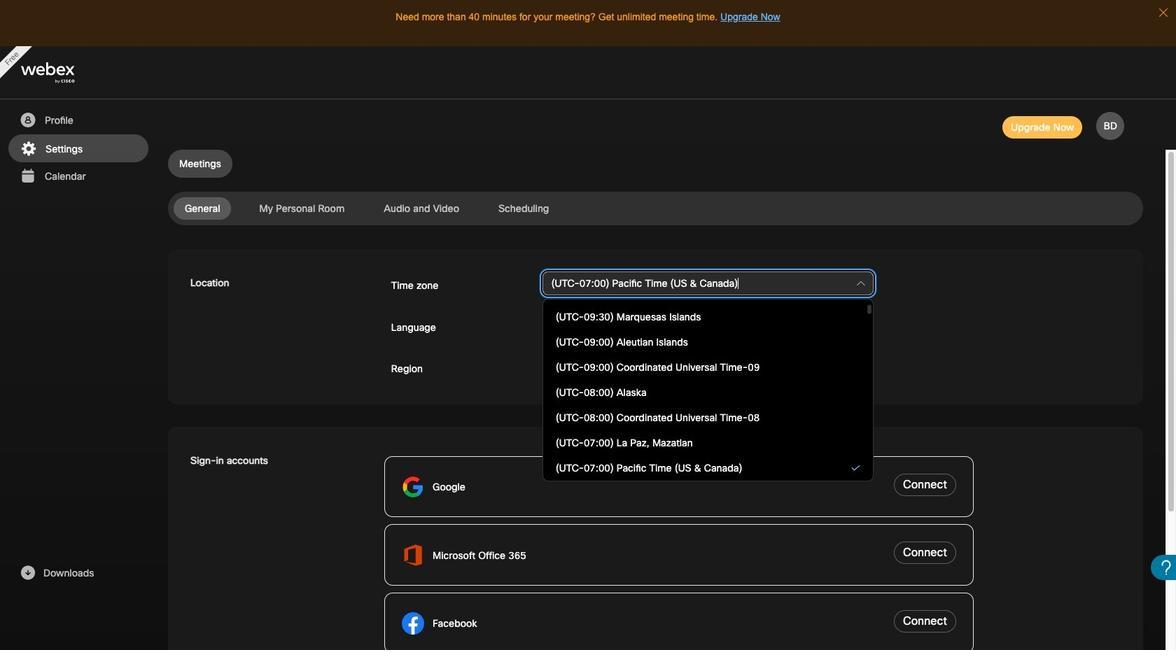 Task type: locate. For each thing, give the bounding box(es) containing it.
None text field
[[543, 272, 874, 295]]

mds meetings_filled image
[[19, 168, 36, 185]]

banner
[[0, 46, 1176, 99]]

1 tab list from the top
[[168, 150, 1143, 178]]

1 vertical spatial tab list
[[168, 197, 1143, 220]]

mds content download_filled image
[[19, 565, 36, 582]]

2 tab list from the top
[[168, 197, 1143, 220]]

mds people circle_filled image
[[19, 112, 36, 129]]

list box
[[549, 229, 868, 650]]

tab list
[[168, 150, 1143, 178], [168, 197, 1143, 220]]

cisco webex image
[[21, 63, 105, 84]]

0 vertical spatial tab list
[[168, 150, 1143, 178]]



Task type: describe. For each thing, give the bounding box(es) containing it.
mds settings_filled image
[[20, 141, 37, 158]]



Task type: vqa. For each thing, say whether or not it's contained in the screenshot.
2nd TAB LIST from the top
yes



